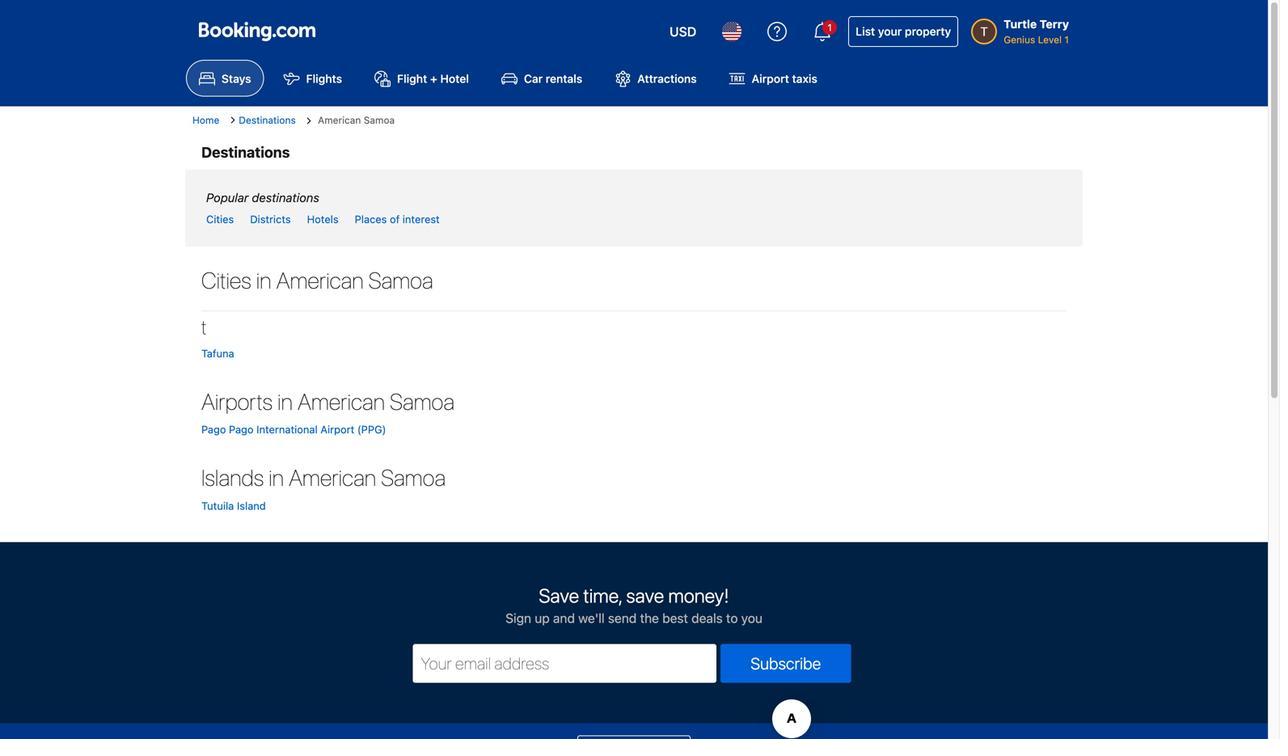 Task type: vqa. For each thing, say whether or not it's contained in the screenshot.
Class
no



Task type: describe. For each thing, give the bounding box(es) containing it.
t
[[201, 316, 207, 339]]

level
[[1039, 34, 1062, 45]]

send
[[608, 611, 637, 626]]

destinations link
[[239, 114, 296, 126]]

list your property link
[[849, 16, 959, 47]]

list
[[856, 25, 876, 38]]

in for islands
[[269, 465, 284, 491]]

hotel
[[440, 72, 469, 85]]

save
[[626, 584, 664, 607]]

property
[[905, 25, 952, 38]]

taxis
[[793, 72, 818, 85]]

tutuila
[[201, 500, 234, 512]]

american for airports
[[298, 388, 385, 415]]

save time, save money! sign up and we'll send the best deals to you
[[506, 584, 763, 626]]

we'll
[[579, 611, 605, 626]]

usd button
[[660, 12, 706, 51]]

tutuila island link
[[193, 492, 274, 521]]

best
[[663, 611, 688, 626]]

subscribe button
[[721, 644, 852, 683]]

airports
[[201, 388, 273, 415]]

flights link
[[271, 60, 355, 97]]

up
[[535, 611, 550, 626]]

car
[[524, 72, 543, 85]]

cities link
[[198, 205, 242, 234]]

list your property
[[856, 25, 952, 38]]

cities for cities in american samoa
[[201, 267, 251, 294]]

airport taxis
[[752, 72, 818, 85]]

samoa for cities in american samoa
[[369, 267, 433, 294]]

deals
[[692, 611, 723, 626]]

destinations
[[252, 191, 320, 205]]

t tafuna
[[201, 316, 234, 360]]

flight
[[397, 72, 427, 85]]

1 vertical spatial destinations
[[201, 144, 290, 161]]

1 horizontal spatial airport
[[752, 72, 790, 85]]

tafuna
[[201, 347, 234, 360]]

pago pago international airport (ppg) link
[[193, 416, 394, 444]]

1 inside button
[[828, 22, 833, 33]]

turtle
[[1004, 17, 1037, 31]]

terry
[[1040, 17, 1070, 31]]

stays link
[[186, 60, 264, 97]]

+
[[430, 72, 438, 85]]

american down flights
[[318, 114, 361, 126]]

american for islands
[[289, 465, 376, 491]]

airport taxis link
[[716, 60, 831, 97]]

attractions link
[[602, 60, 710, 97]]

your
[[879, 25, 902, 38]]

cities for cities
[[206, 213, 234, 225]]

pago pago international airport (ppg)
[[201, 424, 386, 436]]

money!
[[669, 584, 730, 607]]

interest
[[403, 213, 440, 225]]

attractions
[[638, 72, 697, 85]]

samoa for islands in american samoa
[[381, 465, 446, 491]]

home
[[193, 114, 219, 126]]

popular
[[206, 191, 249, 205]]



Task type: locate. For each thing, give the bounding box(es) containing it.
booking.com online hotel reservations image
[[199, 22, 316, 41]]

international
[[257, 424, 318, 436]]

1 vertical spatial airport
[[321, 424, 355, 436]]

0 vertical spatial 1
[[828, 22, 833, 33]]

districts link
[[242, 205, 299, 234]]

of
[[390, 213, 400, 225]]

1 horizontal spatial pago
[[229, 424, 254, 436]]

samoa for airports in american samoa
[[390, 388, 455, 415]]

1 vertical spatial in
[[278, 388, 293, 415]]

airport down airports in american samoa
[[321, 424, 355, 436]]

destinations down destinations link
[[201, 144, 290, 161]]

places of interest
[[355, 213, 440, 225]]

1 pago from the left
[[201, 424, 226, 436]]

stays
[[222, 72, 251, 85]]

1 left the "list"
[[828, 22, 833, 33]]

time,
[[584, 584, 622, 607]]

0 vertical spatial cities
[[206, 213, 234, 225]]

airports in american samoa
[[201, 388, 455, 415]]

1
[[828, 22, 833, 33], [1065, 34, 1070, 45]]

car rentals link
[[489, 60, 596, 97]]

1 horizontal spatial 1
[[1065, 34, 1070, 45]]

tutuila island
[[201, 500, 266, 512]]

and
[[553, 611, 575, 626]]

1 vertical spatial 1
[[1065, 34, 1070, 45]]

save time, save money! footer
[[0, 542, 1269, 739]]

destinations down 'stays'
[[239, 114, 296, 126]]

rentals
[[546, 72, 583, 85]]

0 vertical spatial destinations
[[239, 114, 296, 126]]

2 pago from the left
[[229, 424, 254, 436]]

american down hotels link
[[276, 267, 364, 294]]

samoa
[[364, 114, 395, 126], [369, 267, 433, 294], [390, 388, 455, 415], [381, 465, 446, 491]]

in for cities
[[256, 267, 272, 294]]

flights
[[306, 72, 342, 85]]

you
[[742, 611, 763, 626]]

subscribe
[[751, 654, 821, 673]]

islands in american samoa
[[201, 465, 446, 491]]

tafuna link
[[193, 339, 242, 368]]

genius
[[1004, 34, 1036, 45]]

1 right level
[[1065, 34, 1070, 45]]

(ppg)
[[357, 424, 386, 436]]

in
[[256, 267, 272, 294], [278, 388, 293, 415], [269, 465, 284, 491]]

hotels
[[307, 213, 339, 225]]

islands
[[201, 465, 264, 491]]

to
[[727, 611, 738, 626]]

0 horizontal spatial airport
[[321, 424, 355, 436]]

Your email address email field
[[413, 644, 717, 683]]

american down pago pago international airport (ppg) link
[[289, 465, 376, 491]]

home link
[[193, 114, 219, 126]]

cities up t
[[201, 267, 251, 294]]

american
[[318, 114, 361, 126], [276, 267, 364, 294], [298, 388, 385, 415], [289, 465, 376, 491]]

american up '(ppg)'
[[298, 388, 385, 415]]

in right islands
[[269, 465, 284, 491]]

0 horizontal spatial pago
[[201, 424, 226, 436]]

2 vertical spatial in
[[269, 465, 284, 491]]

pago
[[201, 424, 226, 436], [229, 424, 254, 436]]

island
[[237, 500, 266, 512]]

cities
[[206, 213, 234, 225], [201, 267, 251, 294]]

american for cities
[[276, 267, 364, 294]]

districts
[[250, 213, 291, 225]]

american samoa link
[[302, 113, 395, 128]]

in up international
[[278, 388, 293, 415]]

in down districts link
[[256, 267, 272, 294]]

samoa inside american samoa link
[[364, 114, 395, 126]]

airport
[[752, 72, 790, 85], [321, 424, 355, 436]]

car rentals
[[524, 72, 583, 85]]

save
[[539, 584, 579, 607]]

flight + hotel link
[[362, 60, 482, 97]]

hotels link
[[299, 205, 347, 234]]

usd
[[670, 24, 697, 39]]

cities inside 'link'
[[206, 213, 234, 225]]

0 horizontal spatial 1
[[828, 22, 833, 33]]

american samoa
[[318, 114, 395, 126]]

1 inside turtle terry genius level 1
[[1065, 34, 1070, 45]]

the
[[640, 611, 659, 626]]

in for airports
[[278, 388, 293, 415]]

1 button
[[804, 12, 842, 51]]

cities in american samoa
[[201, 267, 433, 294]]

places
[[355, 213, 387, 225]]

popular destinations
[[206, 191, 320, 205]]

cities down popular
[[206, 213, 234, 225]]

airport left taxis
[[752, 72, 790, 85]]

turtle terry genius level 1
[[1004, 17, 1070, 45]]

1 vertical spatial cities
[[201, 267, 251, 294]]

0 vertical spatial airport
[[752, 72, 790, 85]]

destinations
[[239, 114, 296, 126], [201, 144, 290, 161]]

sign
[[506, 611, 532, 626]]

0 vertical spatial in
[[256, 267, 272, 294]]

places of interest link
[[347, 205, 448, 234]]

flight + hotel
[[397, 72, 469, 85]]



